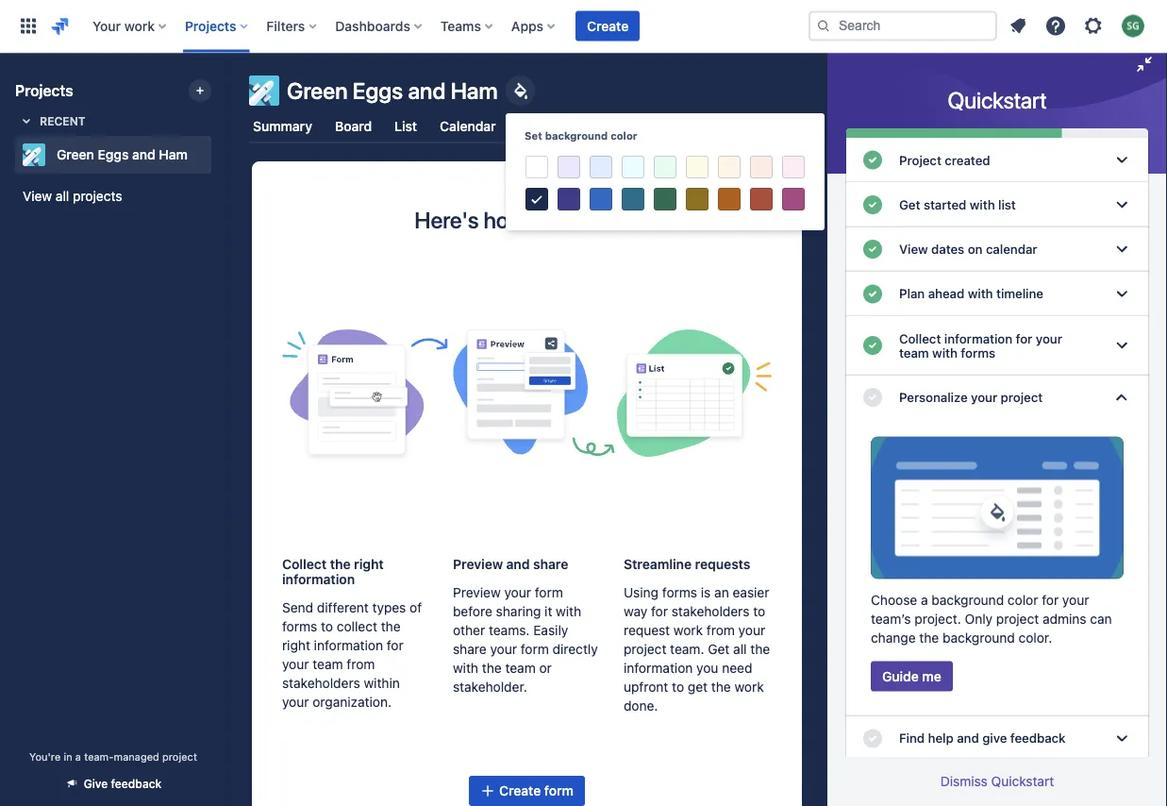 Task type: locate. For each thing, give the bounding box(es) containing it.
feedback right give
[[1011, 731, 1066, 746]]

1 horizontal spatial view
[[900, 242, 929, 257]]

with right ahead
[[968, 286, 994, 301]]

checked image left plan at the top right
[[862, 283, 885, 305]]

information down collect on the bottom
[[314, 638, 383, 653]]

view inside "link"
[[23, 188, 52, 204]]

share up it on the left of page
[[533, 557, 569, 572]]

checked image inside find help and give feedback dropdown button
[[862, 727, 885, 750]]

give
[[84, 777, 108, 791]]

1 horizontal spatial from
[[707, 623, 735, 638]]

all left projects
[[56, 188, 69, 204]]

right
[[354, 557, 384, 572], [282, 638, 311, 653]]

1 vertical spatial eggs
[[98, 147, 129, 162]]

the down project.
[[920, 630, 940, 645]]

0 vertical spatial background
[[545, 130, 608, 142]]

1 horizontal spatial stakeholders
[[672, 604, 750, 619]]

banner
[[0, 0, 1168, 53]]

information down the plan ahead with timeline
[[945, 331, 1013, 346]]

0 horizontal spatial from
[[347, 657, 375, 672]]

feedback inside give feedback button
[[111, 777, 162, 791]]

project down request
[[624, 642, 667, 657]]

work right your
[[124, 18, 155, 34]]

create button
[[576, 11, 640, 41]]

0 horizontal spatial share
[[453, 642, 487, 657]]

1 horizontal spatial get
[[900, 197, 921, 212]]

color
[[611, 130, 638, 142], [1008, 592, 1039, 608]]

collapse recent projects image
[[15, 110, 38, 132]]

your work button
[[87, 11, 174, 41]]

the up different
[[330, 557, 351, 572]]

information
[[945, 331, 1013, 346], [282, 572, 355, 587], [314, 638, 383, 653], [624, 660, 693, 676]]

add to starred image
[[206, 144, 228, 166]]

blue radio
[[587, 185, 616, 213]]

progress bar
[[847, 128, 1149, 138]]

1 preview from the top
[[453, 557, 503, 572]]

1 horizontal spatial a
[[921, 592, 929, 608]]

streamline requests
[[624, 557, 751, 572]]

from
[[707, 623, 735, 638], [347, 657, 375, 672]]

apps
[[512, 18, 544, 34]]

other
[[453, 623, 485, 638]]

all inside the using forms is an easier way for stakeholders to request work from your project team. get all the information you need upfront to get the work done.
[[734, 642, 747, 657]]

light-orange radio
[[716, 153, 744, 181]]

recent
[[40, 114, 85, 127]]

0 vertical spatial a
[[921, 592, 929, 608]]

easily
[[534, 623, 569, 638]]

color up light-teal option
[[611, 130, 638, 142]]

1 horizontal spatial all
[[734, 642, 747, 657]]

0 horizontal spatial color
[[611, 130, 638, 142]]

your down the easier
[[739, 623, 766, 638]]

checked image left dates
[[862, 238, 885, 261]]

0 horizontal spatial all
[[56, 188, 69, 204]]

information up send
[[282, 572, 355, 587]]

checked image left find
[[862, 727, 885, 750]]

collect
[[337, 619, 378, 634]]

create inside primary element
[[587, 18, 629, 34]]

background
[[545, 130, 608, 142], [932, 592, 1005, 608], [943, 630, 1016, 645]]

find help and give feedback button
[[847, 716, 1149, 761]]

dashboards
[[335, 18, 411, 34]]

the inside choose a background color for your team's project. only project admins can change the background color.
[[920, 630, 940, 645]]

chevron image inside personalize your project dropdown button
[[1111, 386, 1134, 409]]

for down the types
[[387, 638, 404, 653]]

calendar link
[[436, 110, 500, 144]]

1 vertical spatial from
[[347, 657, 375, 672]]

for down "timeline"
[[1016, 331, 1033, 346]]

quickstart up "project created" dropdown button
[[948, 87, 1047, 113]]

minimize image
[[1134, 53, 1156, 76]]

1 vertical spatial green
[[57, 147, 94, 162]]

light yellow image
[[686, 156, 709, 178]]

search image
[[817, 18, 832, 34]]

forms inside the using forms is an easier way for stakeholders to request work from your project team. get all the information you need upfront to get the work done.
[[663, 585, 698, 600]]

green eggs and ham up list
[[287, 77, 498, 104]]

1 vertical spatial preview
[[453, 585, 501, 600]]

0 horizontal spatial get
[[708, 642, 730, 657]]

project created button
[[847, 138, 1149, 182]]

1 vertical spatial right
[[282, 638, 311, 653]]

project
[[1001, 390, 1043, 405], [997, 611, 1040, 627], [624, 642, 667, 657], [162, 751, 197, 763]]

all up need
[[734, 642, 747, 657]]

checked image for view
[[862, 238, 885, 261]]

purple radio
[[555, 185, 583, 213]]

tab list
[[238, 110, 832, 144]]

get up you
[[708, 642, 730, 657]]

form inside button
[[545, 783, 574, 799]]

with right it on the left of page
[[556, 604, 582, 619]]

view inside dropdown button
[[900, 242, 929, 257]]

timeline
[[997, 286, 1044, 301]]

forms inside send different types of forms to collect the right information for your team from stakeholders within your organization.
[[282, 619, 317, 634]]

stakeholders down is
[[672, 604, 750, 619]]

chevron image
[[1111, 149, 1134, 171], [1111, 193, 1134, 216], [1111, 238, 1134, 261], [1111, 386, 1134, 409], [1111, 727, 1134, 750]]

share down other
[[453, 642, 487, 657]]

guide
[[883, 669, 919, 684]]

0 vertical spatial form
[[535, 585, 563, 600]]

you're
[[29, 751, 61, 763]]

light-purple radio
[[555, 153, 583, 181]]

team.
[[670, 642, 705, 657]]

project down collect information for your team with forms dropdown button
[[1001, 390, 1043, 405]]

background up only
[[932, 592, 1005, 608]]

project
[[900, 152, 942, 168]]

yellow image
[[686, 188, 709, 211]]

0 horizontal spatial create
[[499, 783, 541, 799]]

1 horizontal spatial right
[[354, 557, 384, 572]]

stakeholder.
[[453, 679, 528, 695]]

3 chevron image from the top
[[1111, 238, 1134, 261]]

team up organization.
[[313, 657, 343, 672]]

1 vertical spatial all
[[734, 642, 747, 657]]

1 vertical spatial get
[[708, 642, 730, 657]]

for inside collect information for your team with forms
[[1016, 331, 1033, 346]]

with left list
[[970, 197, 996, 212]]

checked image inside plan ahead with timeline dropdown button
[[862, 283, 885, 305]]

0 horizontal spatial a
[[75, 751, 81, 763]]

1 horizontal spatial collect
[[900, 331, 942, 346]]

1 vertical spatial create
[[499, 783, 541, 799]]

and up list
[[408, 77, 446, 104]]

guide me
[[883, 669, 942, 684]]

from inside the using forms is an easier way for stakeholders to request work from your project team. get all the information you need upfront to get the work done.
[[707, 623, 735, 638]]

a
[[921, 592, 929, 608], [75, 751, 81, 763]]

to inside send different types of forms to collect the right information for your team from stakeholders within your organization.
[[321, 619, 333, 634]]

projects up collapse recent projects image at the left top of the page
[[15, 82, 73, 100]]

magenta image
[[783, 188, 805, 211]]

organization.
[[313, 694, 392, 710]]

2 checked image from the top
[[862, 193, 885, 216]]

1 horizontal spatial team
[[506, 660, 536, 676]]

calendar
[[986, 242, 1038, 257]]

information inside send different types of forms to collect the right information for your team from stakeholders within your organization.
[[314, 638, 383, 653]]

yellow radio
[[684, 185, 712, 213]]

0 horizontal spatial eggs
[[98, 147, 129, 162]]

light blue image
[[590, 156, 613, 178]]

preview inside "preview your form before sharing it with other teams. easily share your form directly with the team or stakeholder."
[[453, 585, 501, 600]]

5 checked image from the top
[[862, 334, 885, 357]]

a up project.
[[921, 592, 929, 608]]

0 vertical spatial right
[[354, 557, 384, 572]]

0 horizontal spatial collect
[[282, 557, 327, 572]]

eggs up board
[[353, 77, 403, 104]]

work up the team.
[[674, 623, 703, 638]]

background up light purple image
[[545, 130, 608, 142]]

ham left add to starred image
[[159, 147, 188, 162]]

from up within
[[347, 657, 375, 672]]

collect inside collect information for your team with forms
[[900, 331, 942, 346]]

1 horizontal spatial share
[[533, 557, 569, 572]]

list
[[999, 197, 1017, 212]]

the up stakeholder. in the left bottom of the page
[[482, 660, 502, 676]]

1 chevron image from the top
[[1111, 149, 1134, 171]]

collect inside the collect the right information
[[282, 557, 327, 572]]

0 horizontal spatial projects
[[15, 82, 73, 100]]

chevron image for find help and give feedback
[[1111, 727, 1134, 750]]

is
[[701, 585, 711, 600]]

ham
[[451, 77, 498, 104], [159, 147, 188, 162]]

1 vertical spatial quickstart
[[992, 774, 1055, 789]]

and inside dropdown button
[[957, 731, 980, 746]]

all inside "link"
[[56, 188, 69, 204]]

0 horizontal spatial view
[[23, 188, 52, 204]]

1 vertical spatial background
[[932, 592, 1005, 608]]

0 vertical spatial green eggs and ham
[[287, 77, 498, 104]]

4 checked image from the top
[[862, 283, 885, 305]]

0 horizontal spatial feedback
[[111, 777, 162, 791]]

give
[[983, 731, 1008, 746]]

with up stakeholder. in the left bottom of the page
[[453, 660, 479, 676]]

light-blue radio
[[587, 153, 616, 181]]

guide me button
[[871, 661, 953, 692]]

0 vertical spatial chevron image
[[1111, 283, 1134, 305]]

magenta radio
[[780, 185, 808, 213]]

1 horizontal spatial eggs
[[353, 77, 403, 104]]

checked image for collect
[[862, 334, 885, 357]]

team left the or at the left
[[506, 660, 536, 676]]

chevron image for view dates on calendar
[[1111, 238, 1134, 261]]

right inside the collect the right information
[[354, 557, 384, 572]]

information up upfront
[[624, 660, 693, 676]]

project.
[[915, 611, 962, 627]]

feedback
[[1011, 731, 1066, 746], [111, 777, 162, 791]]

a inside choose a background color for your team's project. only project admins can change the background color.
[[921, 592, 929, 608]]

1 horizontal spatial green
[[287, 77, 348, 104]]

green up summary
[[287, 77, 348, 104]]

0 horizontal spatial right
[[282, 638, 311, 653]]

create for create form
[[499, 783, 541, 799]]

view left dates
[[900, 242, 929, 257]]

0 vertical spatial all
[[56, 188, 69, 204]]

1 checked image from the top
[[862, 149, 885, 171]]

green eggs and ham up view all projects "link"
[[57, 147, 188, 162]]

team inside send different types of forms to collect the right information for your team from stakeholders within your organization.
[[313, 657, 343, 672]]

calendar
[[440, 118, 496, 134]]

1 horizontal spatial color
[[1008, 592, 1039, 608]]

share
[[533, 557, 569, 572], [453, 642, 487, 657]]

4 chevron image from the top
[[1111, 386, 1134, 409]]

to
[[754, 604, 766, 619], [321, 619, 333, 634], [672, 679, 685, 695]]

0 horizontal spatial green
[[57, 147, 94, 162]]

0 vertical spatial preview
[[453, 557, 503, 572]]

0 horizontal spatial green eggs and ham
[[57, 147, 188, 162]]

1 vertical spatial chevron image
[[1111, 334, 1134, 357]]

settings image
[[1083, 15, 1106, 37]]

blue image
[[590, 188, 613, 211]]

dark image
[[527, 189, 548, 211]]

0 vertical spatial projects
[[185, 18, 236, 34]]

2 horizontal spatial team
[[900, 345, 930, 360]]

me
[[923, 669, 942, 684]]

0 vertical spatial green
[[287, 77, 348, 104]]

chevron image inside plan ahead with timeline dropdown button
[[1111, 283, 1134, 305]]

0 vertical spatial get
[[900, 197, 921, 212]]

your inside collect information for your team with forms
[[1036, 331, 1063, 346]]

appswitcher icon image
[[17, 15, 40, 37]]

green image
[[654, 188, 677, 211]]

2 vertical spatial form
[[545, 783, 574, 799]]

a right in
[[75, 751, 81, 763]]

set
[[525, 130, 543, 142]]

get left started
[[900, 197, 921, 212]]

light red image
[[751, 156, 773, 178]]

2 chevron image from the top
[[1111, 193, 1134, 216]]

filters button
[[261, 11, 324, 41]]

collect up send
[[282, 557, 327, 572]]

checked image inside view dates on calendar dropdown button
[[862, 238, 885, 261]]

to down different
[[321, 619, 333, 634]]

1 horizontal spatial create
[[587, 18, 629, 34]]

for up the admins
[[1042, 592, 1059, 608]]

1 vertical spatial view
[[900, 242, 929, 257]]

and left give
[[957, 731, 980, 746]]

quickstart down find help and give feedback dropdown button
[[992, 774, 1055, 789]]

share inside "preview your form before sharing it with other teams. easily share your form directly with the team or stakeholder."
[[453, 642, 487, 657]]

1 chevron image from the top
[[1111, 283, 1134, 305]]

from down an
[[707, 623, 735, 638]]

1 vertical spatial color
[[1008, 592, 1039, 608]]

0 horizontal spatial team
[[313, 657, 343, 672]]

0 vertical spatial create
[[587, 18, 629, 34]]

the
[[330, 557, 351, 572], [381, 619, 401, 634], [920, 630, 940, 645], [751, 642, 771, 657], [482, 660, 502, 676], [712, 679, 731, 695]]

1 vertical spatial green eggs and ham
[[57, 147, 188, 162]]

color up color.
[[1008, 592, 1039, 608]]

feedback down managed
[[111, 777, 162, 791]]

checked image inside "project created" dropdown button
[[862, 149, 885, 171]]

checked image
[[862, 149, 885, 171], [862, 193, 885, 216], [862, 238, 885, 261], [862, 283, 885, 305], [862, 334, 885, 357], [862, 727, 885, 750]]

0 horizontal spatial to
[[321, 619, 333, 634]]

checked image left project
[[862, 149, 885, 171]]

project up color.
[[997, 611, 1040, 627]]

chevron image for get started with list
[[1111, 193, 1134, 216]]

2 preview from the top
[[453, 585, 501, 600]]

forms
[[594, 118, 634, 134]]

background down only
[[943, 630, 1016, 645]]

checked image left started
[[862, 193, 885, 216]]

light purple image
[[558, 156, 581, 178]]

set background color image
[[509, 79, 532, 102]]

checked image for project
[[862, 149, 885, 171]]

before
[[453, 604, 493, 619]]

chevron image inside collect information for your team with forms dropdown button
[[1111, 334, 1134, 357]]

0 vertical spatial feedback
[[1011, 731, 1066, 746]]

eggs up view all projects "link"
[[98, 147, 129, 162]]

5 chevron image from the top
[[1111, 727, 1134, 750]]

checked image up checked icon
[[862, 334, 885, 357]]

1 horizontal spatial ham
[[451, 77, 498, 104]]

forms inside collect information for your team with forms
[[961, 345, 996, 360]]

checked image for find
[[862, 727, 885, 750]]

your up the admins
[[1063, 592, 1090, 608]]

and
[[408, 77, 446, 104], [132, 147, 156, 162], [507, 557, 530, 572], [957, 731, 980, 746]]

work
[[124, 18, 155, 34], [591, 207, 640, 233], [674, 623, 703, 638], [735, 679, 764, 695]]

0 vertical spatial share
[[533, 557, 569, 572]]

your profile and settings image
[[1123, 15, 1145, 37]]

it
[[545, 604, 553, 619]]

3 checked image from the top
[[862, 238, 885, 261]]

chevron image for personalize your project
[[1111, 386, 1134, 409]]

right down send
[[282, 638, 311, 653]]

1 horizontal spatial green eggs and ham
[[287, 77, 498, 104]]

admins
[[1043, 611, 1087, 627]]

only
[[965, 611, 993, 627]]

for inside the using forms is an easier way for stakeholders to request work from your project team. get all the information you need upfront to get the work done.
[[651, 604, 668, 619]]

way
[[624, 604, 648, 619]]

6 checked image from the top
[[862, 727, 885, 750]]

dismiss quickstart
[[941, 774, 1055, 789]]

create form button
[[469, 776, 585, 806]]

team inside collect information for your team with forms
[[900, 345, 930, 360]]

1 vertical spatial stakeholders
[[282, 675, 360, 691]]

to left get
[[672, 679, 685, 695]]

team up personalize
[[900, 345, 930, 360]]

2 chevron image from the top
[[1111, 334, 1134, 357]]

projects up create project image
[[185, 18, 236, 34]]

stakeholders up organization.
[[282, 675, 360, 691]]

to down the easier
[[754, 604, 766, 619]]

right up the types
[[354, 557, 384, 572]]

chevron image
[[1111, 283, 1134, 305], [1111, 334, 1134, 357]]

stakeholders inside send different types of forms to collect the right information for your team from stakeholders within your organization.
[[282, 675, 360, 691]]

upfront
[[624, 679, 669, 695]]

your inside the using forms is an easier way for stakeholders to request work from your project team. get all the information you need upfront to get the work done.
[[739, 623, 766, 638]]

your down "timeline"
[[1036, 331, 1063, 346]]

an
[[715, 585, 730, 600]]

1 vertical spatial collect
[[282, 557, 327, 572]]

create project image
[[193, 83, 208, 98]]

easier
[[733, 585, 770, 600]]

your
[[1036, 331, 1063, 346], [972, 390, 998, 405], [505, 585, 532, 600], [1063, 592, 1090, 608], [739, 623, 766, 638], [490, 642, 517, 657], [282, 657, 309, 672], [282, 694, 309, 710]]

banner containing your work
[[0, 0, 1168, 53]]

0 vertical spatial from
[[707, 623, 735, 638]]

checked image
[[862, 386, 885, 409]]

send
[[282, 600, 314, 616]]

ahead
[[929, 286, 965, 301]]

get inside get started with list dropdown button
[[900, 197, 921, 212]]

preview and share
[[453, 557, 569, 572]]

0 vertical spatial collect
[[900, 331, 942, 346]]

green eggs and ham link
[[15, 136, 204, 174]]

view all projects link
[[15, 179, 211, 213]]

1 vertical spatial feedback
[[111, 777, 162, 791]]

preview
[[453, 557, 503, 572], [453, 585, 501, 600]]

jira image
[[49, 15, 72, 37], [49, 15, 72, 37]]

0 horizontal spatial stakeholders
[[282, 675, 360, 691]]

collect for collect the right information
[[282, 557, 327, 572]]

with up personalize
[[933, 345, 958, 360]]

orange radio
[[716, 185, 744, 213]]

ham up calendar
[[451, 77, 498, 104]]

the down the types
[[381, 619, 401, 634]]

0 vertical spatial stakeholders
[[672, 604, 750, 619]]

your inside choose a background color for your team's project. only project admins can change the background color.
[[1063, 592, 1090, 608]]

0 horizontal spatial ham
[[159, 147, 188, 162]]

1 vertical spatial form
[[521, 642, 549, 657]]

light magenta image
[[783, 156, 805, 178]]

1 horizontal spatial feedback
[[1011, 731, 1066, 746]]

light green image
[[654, 156, 677, 178]]

projects
[[185, 18, 236, 34], [15, 82, 73, 100]]

collect down plan at the top right
[[900, 331, 942, 346]]

checked image inside collect information for your team with forms dropdown button
[[862, 334, 885, 357]]

0 vertical spatial eggs
[[353, 77, 403, 104]]

with
[[970, 197, 996, 212], [968, 286, 994, 301], [933, 345, 958, 360], [556, 604, 582, 619], [453, 660, 479, 676]]

get
[[900, 197, 921, 212], [708, 642, 730, 657]]

0 vertical spatial ham
[[451, 77, 498, 104]]

for up request
[[651, 604, 668, 619]]

using
[[624, 585, 659, 600]]

help image
[[1045, 15, 1068, 37]]

checked image inside get started with list dropdown button
[[862, 193, 885, 216]]

white image
[[526, 156, 549, 178]]

created
[[945, 152, 991, 168]]

0 vertical spatial view
[[23, 188, 52, 204]]

collect
[[900, 331, 942, 346], [282, 557, 327, 572]]

1 vertical spatial share
[[453, 642, 487, 657]]

1 horizontal spatial projects
[[185, 18, 236, 34]]

board link
[[331, 110, 376, 144]]

view left projects
[[23, 188, 52, 204]]

work right purple icon
[[591, 207, 640, 233]]

0 vertical spatial color
[[611, 130, 638, 142]]

dismiss
[[941, 774, 988, 789]]

green down recent
[[57, 147, 94, 162]]



Task type: describe. For each thing, give the bounding box(es) containing it.
get started with list
[[900, 197, 1017, 212]]

team inside "preview your form before sharing it with other teams. easily share your form directly with the team or stakeholder."
[[506, 660, 536, 676]]

personalize your project
[[900, 390, 1043, 405]]

collect information for your team with forms
[[900, 331, 1063, 360]]

notifications image
[[1007, 15, 1030, 37]]

you're in a team-managed project
[[29, 751, 197, 763]]

light-green radio
[[651, 153, 680, 181]]

timeline link
[[515, 110, 575, 144]]

and up sharing
[[507, 557, 530, 572]]

information inside collect information for your team with forms
[[945, 331, 1013, 346]]

1 vertical spatial ham
[[159, 147, 188, 162]]

chevron image for your
[[1111, 334, 1134, 357]]

reports
[[780, 118, 829, 134]]

teal image
[[622, 188, 645, 211]]

choose a background color for your team's project. only project admins can change the background color.
[[871, 592, 1113, 645]]

and up view all projects "link"
[[132, 147, 156, 162]]

white radio
[[523, 153, 551, 181]]

need
[[722, 660, 753, 676]]

view all projects
[[23, 188, 122, 204]]

tab list containing forms
[[238, 110, 832, 144]]

board
[[335, 118, 372, 134]]

1 vertical spatial a
[[75, 751, 81, 763]]

from inside send different types of forms to collect the right information for your team from stakeholders within your organization.
[[347, 657, 375, 672]]

pages
[[656, 118, 694, 134]]

checked image for plan
[[862, 283, 885, 305]]

started
[[924, 197, 967, 212]]

work inside popup button
[[124, 18, 155, 34]]

light orange image
[[718, 156, 741, 178]]

view for view all projects
[[23, 188, 52, 204]]

team-
[[84, 751, 114, 763]]

color inside choose a background color for your team's project. only project admins can change the background color.
[[1008, 592, 1039, 608]]

how
[[484, 207, 526, 233]]

view dates on calendar
[[900, 242, 1038, 257]]

here's
[[415, 207, 479, 233]]

the up need
[[751, 642, 771, 657]]

within
[[364, 675, 400, 691]]

requests
[[695, 557, 751, 572]]

the inside "preview your form before sharing it with other teams. easily share your form directly with the team or stakeholder."
[[482, 660, 502, 676]]

filters
[[267, 18, 305, 34]]

project right managed
[[162, 751, 197, 763]]

view dates on calendar button
[[847, 227, 1149, 272]]

change
[[871, 630, 916, 645]]

primary element
[[11, 0, 809, 52]]

dark radio
[[523, 185, 551, 214]]

find
[[900, 731, 925, 746]]

of
[[410, 600, 422, 616]]

for inside send different types of forms to collect the right information for your team from stakeholders within your organization.
[[387, 638, 404, 653]]

projects button
[[179, 11, 255, 41]]

project created
[[900, 152, 991, 168]]

green radio
[[651, 185, 680, 213]]

create for create
[[587, 18, 629, 34]]

projects inside popup button
[[185, 18, 236, 34]]

collect information for your team with forms button
[[847, 316, 1149, 375]]

dates
[[932, 242, 965, 257]]

your work
[[93, 18, 155, 34]]

view for view dates on calendar
[[900, 242, 929, 257]]

chevron image for project created
[[1111, 149, 1134, 171]]

here's how forms work
[[415, 207, 640, 233]]

help
[[929, 731, 954, 746]]

light-teal radio
[[619, 153, 648, 181]]

teams
[[441, 18, 481, 34]]

get
[[688, 679, 708, 695]]

sharing
[[496, 604, 541, 619]]

give feedback
[[84, 777, 162, 791]]

team's
[[871, 611, 912, 627]]

summary
[[253, 118, 312, 134]]

light-magenta radio
[[780, 153, 808, 181]]

on
[[968, 242, 983, 257]]

teams.
[[489, 623, 530, 638]]

timeline
[[519, 118, 572, 134]]

can
[[1091, 611, 1113, 627]]

issues link
[[713, 110, 761, 144]]

collect for collect information for your team with forms
[[900, 331, 942, 346]]

work down need
[[735, 679, 764, 695]]

red image
[[751, 188, 773, 211]]

light-red radio
[[748, 153, 776, 181]]

light teal image
[[622, 156, 645, 178]]

project inside choose a background color for your team's project. only project admins can change the background color.
[[997, 611, 1040, 627]]

plan ahead with timeline button
[[847, 272, 1149, 316]]

directly
[[553, 642, 598, 657]]

teal radio
[[619, 185, 648, 213]]

sidebar navigation image
[[206, 76, 247, 113]]

list
[[395, 118, 417, 134]]

with inside collect information for your team with forms
[[933, 345, 958, 360]]

right inside send different types of forms to collect the right information for your team from stakeholders within your organization.
[[282, 638, 311, 653]]

collect the right information
[[282, 557, 384, 587]]

orange image
[[718, 188, 741, 211]]

1 vertical spatial projects
[[15, 82, 73, 100]]

managed
[[114, 751, 159, 763]]

different
[[317, 600, 369, 616]]

color.
[[1019, 630, 1053, 645]]

set background color
[[525, 130, 638, 142]]

give feedback button
[[54, 768, 173, 799]]

preview for preview and share
[[453, 557, 503, 572]]

red radio
[[748, 185, 776, 213]]

the inside the collect the right information
[[330, 557, 351, 572]]

0 vertical spatial quickstart
[[948, 87, 1047, 113]]

plan
[[900, 286, 925, 301]]

information inside the using forms is an easier way for stakeholders to request work from your project team. get all the information you need upfront to get the work done.
[[624, 660, 693, 676]]

preview your form before sharing it with other teams. easily share your form directly with the team or stakeholder.
[[453, 585, 598, 695]]

1 horizontal spatial to
[[672, 679, 685, 695]]

request
[[624, 623, 670, 638]]

choose
[[871, 592, 918, 608]]

stakeholders inside the using forms is an easier way for stakeholders to request work from your project team. get all the information you need upfront to get the work done.
[[672, 604, 750, 619]]

2 horizontal spatial to
[[754, 604, 766, 619]]

dismiss quickstart link
[[941, 774, 1055, 789]]

preview for preview your form before sharing it with other teams. easily share your form directly with the team or stakeholder.
[[453, 585, 501, 600]]

in
[[64, 751, 72, 763]]

checked image for get
[[862, 193, 885, 216]]

for inside choose a background color for your team's project. only project admins can change the background color.
[[1042, 592, 1059, 608]]

light-yellow radio
[[684, 153, 712, 181]]

create form
[[499, 783, 574, 799]]

the inside send different types of forms to collect the right information for your team from stakeholders within your organization.
[[381, 619, 401, 634]]

or
[[540, 660, 552, 676]]

Search field
[[809, 11, 998, 41]]

dashboards button
[[330, 11, 429, 41]]

you
[[697, 660, 719, 676]]

apps button
[[506, 11, 563, 41]]

purple image
[[558, 188, 581, 211]]

get started with list button
[[847, 182, 1149, 227]]

issues
[[717, 118, 757, 134]]

find help and give feedback
[[900, 731, 1066, 746]]

your down teams.
[[490, 642, 517, 657]]

your up sharing
[[505, 585, 532, 600]]

project inside dropdown button
[[1001, 390, 1043, 405]]

your down send
[[282, 657, 309, 672]]

2 vertical spatial background
[[943, 630, 1016, 645]]

get inside the using forms is an easier way for stakeholders to request work from your project team. get all the information you need upfront to get the work done.
[[708, 642, 730, 657]]

personalize your project button
[[847, 375, 1149, 420]]

streamline
[[624, 557, 692, 572]]

send different types of forms to collect the right information for your team from stakeholders within your organization.
[[282, 600, 422, 710]]

list link
[[391, 110, 421, 144]]

project inside the using forms is an easier way for stakeholders to request work from your project team. get all the information you need upfront to get the work done.
[[624, 642, 667, 657]]

personalize
[[900, 390, 968, 405]]

chevron image for timeline
[[1111, 283, 1134, 305]]

your left organization.
[[282, 694, 309, 710]]

pages link
[[653, 110, 698, 144]]

feedback inside find help and give feedback dropdown button
[[1011, 731, 1066, 746]]

the down you
[[712, 679, 731, 695]]

information inside the collect the right information
[[282, 572, 355, 587]]

plan ahead with timeline
[[900, 286, 1044, 301]]

your right personalize
[[972, 390, 998, 405]]



Task type: vqa. For each thing, say whether or not it's contained in the screenshot.
the bottommost background
yes



